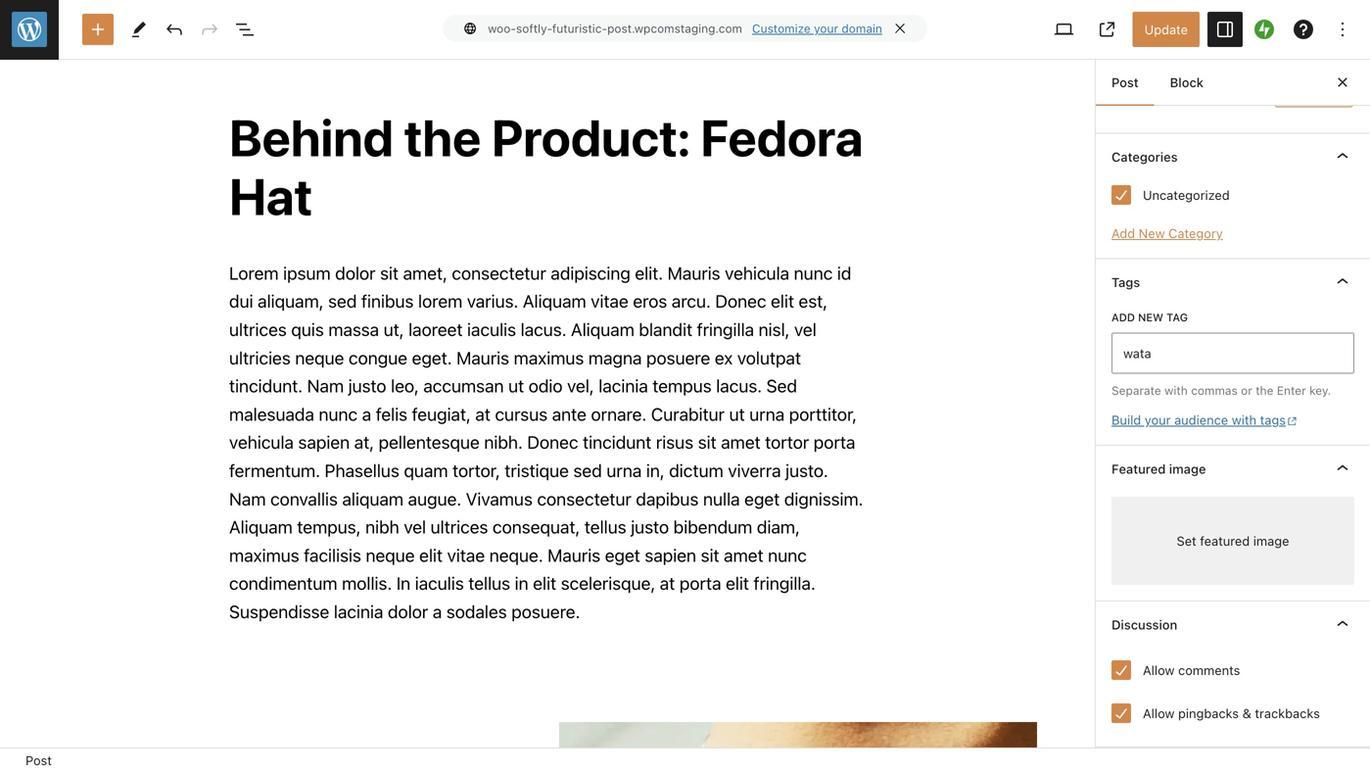 Task type: vqa. For each thing, say whether or not it's contained in the screenshot.
with to the left
yes



Task type: locate. For each thing, give the bounding box(es) containing it.
add new category
[[1112, 226, 1224, 241]]

0 vertical spatial new
[[1139, 226, 1166, 241]]

document overview image
[[233, 18, 257, 41]]

0 vertical spatial post
[[1112, 75, 1139, 90]]

0 vertical spatial image
[[1170, 461, 1207, 476]]

add down tags
[[1112, 311, 1136, 324]]

&
[[1243, 706, 1252, 721]]

tags
[[1261, 413, 1287, 427]]

with up build your audience with tags on the bottom right of the page
[[1165, 384, 1188, 397]]

set featured image
[[1177, 533, 1290, 548]]

1 vertical spatial add
[[1112, 311, 1136, 324]]

image
[[1170, 461, 1207, 476], [1254, 533, 1290, 548]]

1 horizontal spatial with
[[1232, 413, 1257, 427]]

discard button
[[1113, 72, 1182, 107]]

post
[[1112, 75, 1139, 90], [25, 753, 52, 768]]

add for add new category
[[1112, 226, 1136, 241]]

or
[[1242, 384, 1253, 397]]

2 new from the top
[[1139, 311, 1164, 324]]

add
[[1112, 226, 1136, 241], [1112, 311, 1136, 324]]

your
[[814, 22, 839, 35], [1145, 413, 1171, 427]]

allow pingbacks & trackbacks
[[1144, 706, 1321, 721]]

set featured image button
[[1112, 497, 1355, 585]]

1 add from the top
[[1112, 226, 1136, 241]]

commas
[[1192, 384, 1238, 397]]

0 horizontal spatial post
[[25, 753, 52, 768]]

0 vertical spatial add
[[1112, 226, 1136, 241]]

close settings image
[[1332, 71, 1355, 94]]

separate with commas or the enter key.
[[1112, 384, 1332, 397]]

new
[[1139, 226, 1166, 241], [1139, 311, 1164, 324]]

1 new from the top
[[1139, 226, 1166, 241]]

with left tags
[[1232, 413, 1257, 427]]

new left the tag
[[1139, 311, 1164, 324]]

update button
[[1133, 12, 1200, 47]]

generate button
[[1276, 72, 1354, 107]]

discussion button
[[1096, 601, 1371, 648]]

1 horizontal spatial your
[[1145, 413, 1171, 427]]

1 vertical spatial allow
[[1144, 706, 1175, 721]]

allow comments
[[1144, 663, 1241, 678]]

your left "domain"
[[814, 22, 839, 35]]

image inside button
[[1254, 533, 1290, 548]]

customize your domain button
[[753, 22, 883, 35]]

0 horizontal spatial image
[[1170, 461, 1207, 476]]

with
[[1165, 384, 1188, 397], [1232, 413, 1257, 427]]

audience
[[1175, 413, 1229, 427]]

1 horizontal spatial image
[[1254, 533, 1290, 548]]

generate
[[1288, 82, 1342, 97]]

1 vertical spatial new
[[1139, 311, 1164, 324]]

build your audience with tags
[[1112, 413, 1287, 427]]

1 vertical spatial your
[[1145, 413, 1171, 427]]

enter
[[1278, 384, 1307, 397]]

trackbacks
[[1256, 706, 1321, 721]]

allow for allow comments
[[1144, 663, 1175, 678]]

softly-
[[516, 22, 553, 35]]

Uncategorized checkbox
[[1112, 185, 1132, 205]]

tools image
[[127, 18, 151, 41]]

customize
[[753, 22, 811, 35]]

domain
[[842, 22, 883, 35]]

block button
[[1155, 59, 1220, 106]]

allow right allow pingbacks & trackbacks option
[[1144, 706, 1175, 721]]

0 horizontal spatial your
[[814, 22, 839, 35]]

your right 'build'
[[1145, 413, 1171, 427]]

build
[[1112, 413, 1142, 427]]

1 horizontal spatial post
[[1112, 75, 1139, 90]]

post.wpcomstaging.com
[[608, 22, 743, 35]]

2 allow from the top
[[1144, 706, 1175, 721]]

0 vertical spatial allow
[[1144, 663, 1175, 678]]

tags button
[[1096, 259, 1371, 305]]

category
[[1169, 226, 1224, 241]]

allow
[[1144, 663, 1175, 678], [1144, 706, 1175, 721]]

view post image
[[1096, 18, 1120, 41]]

allow right allow comments checkbox
[[1144, 663, 1175, 678]]

0 horizontal spatial with
[[1165, 384, 1188, 397]]

add down uncategorized option
[[1112, 226, 1136, 241]]

new left category
[[1139, 226, 1166, 241]]

1 vertical spatial image
[[1254, 533, 1290, 548]]

1 allow from the top
[[1144, 663, 1175, 678]]

preview image
[[1053, 18, 1077, 41]]

options image
[[1332, 18, 1355, 41]]

2 add from the top
[[1112, 311, 1136, 324]]



Task type: describe. For each thing, give the bounding box(es) containing it.
block
[[1171, 75, 1204, 90]]

settings image
[[1214, 18, 1238, 41]]

tags
[[1112, 275, 1141, 289]]

pingbacks
[[1179, 706, 1240, 721]]

featured image button
[[1096, 446, 1371, 492]]

featured
[[1201, 533, 1251, 548]]

Add New Tag text field
[[1124, 341, 1346, 366]]

1 vertical spatial post
[[25, 753, 52, 768]]

tag
[[1167, 311, 1189, 324]]

add for add new tag
[[1112, 311, 1136, 324]]

allow for allow pingbacks & trackbacks
[[1144, 706, 1175, 721]]

featured image
[[1112, 461, 1207, 476]]

categories button
[[1096, 134, 1371, 180]]

the
[[1256, 384, 1274, 397]]

redo image
[[198, 18, 221, 41]]

categories
[[1112, 149, 1178, 164]]

add new tag
[[1112, 311, 1189, 324]]

key.
[[1310, 384, 1332, 397]]

jetpack image
[[1255, 20, 1275, 39]]

build your audience with tags link
[[1112, 413, 1299, 428]]

woo-
[[488, 22, 516, 35]]

post button
[[1096, 59, 1155, 106]]

discard
[[1125, 82, 1170, 97]]

editor content region
[[0, 60, 1096, 748]]

separate
[[1112, 384, 1162, 397]]

update
[[1145, 22, 1189, 37]]

0 vertical spatial with
[[1165, 384, 1188, 397]]

undo image
[[163, 18, 186, 41]]

image inside dropdown button
[[1170, 461, 1207, 476]]

futuristic-
[[553, 22, 608, 35]]

post inside button
[[1112, 75, 1139, 90]]

Allow pingbacks & trackbacks checkbox
[[1112, 704, 1132, 723]]

1 vertical spatial with
[[1232, 413, 1257, 427]]

woo-softly-futuristic-post.wpcomstaging.com customize your domain
[[488, 22, 883, 35]]

set
[[1177, 533, 1197, 548]]

help image
[[1292, 18, 1316, 41]]

discussion
[[1112, 617, 1178, 632]]

comments
[[1179, 663, 1241, 678]]

new for tag
[[1139, 311, 1164, 324]]

new for category
[[1139, 226, 1166, 241]]

0 vertical spatial your
[[814, 22, 839, 35]]

add new category button
[[1112, 226, 1224, 241]]

Allow comments checkbox
[[1112, 661, 1132, 680]]

featured
[[1112, 461, 1166, 476]]

uncategorized
[[1144, 188, 1230, 202]]

toggle block inserter image
[[86, 18, 110, 41]]



